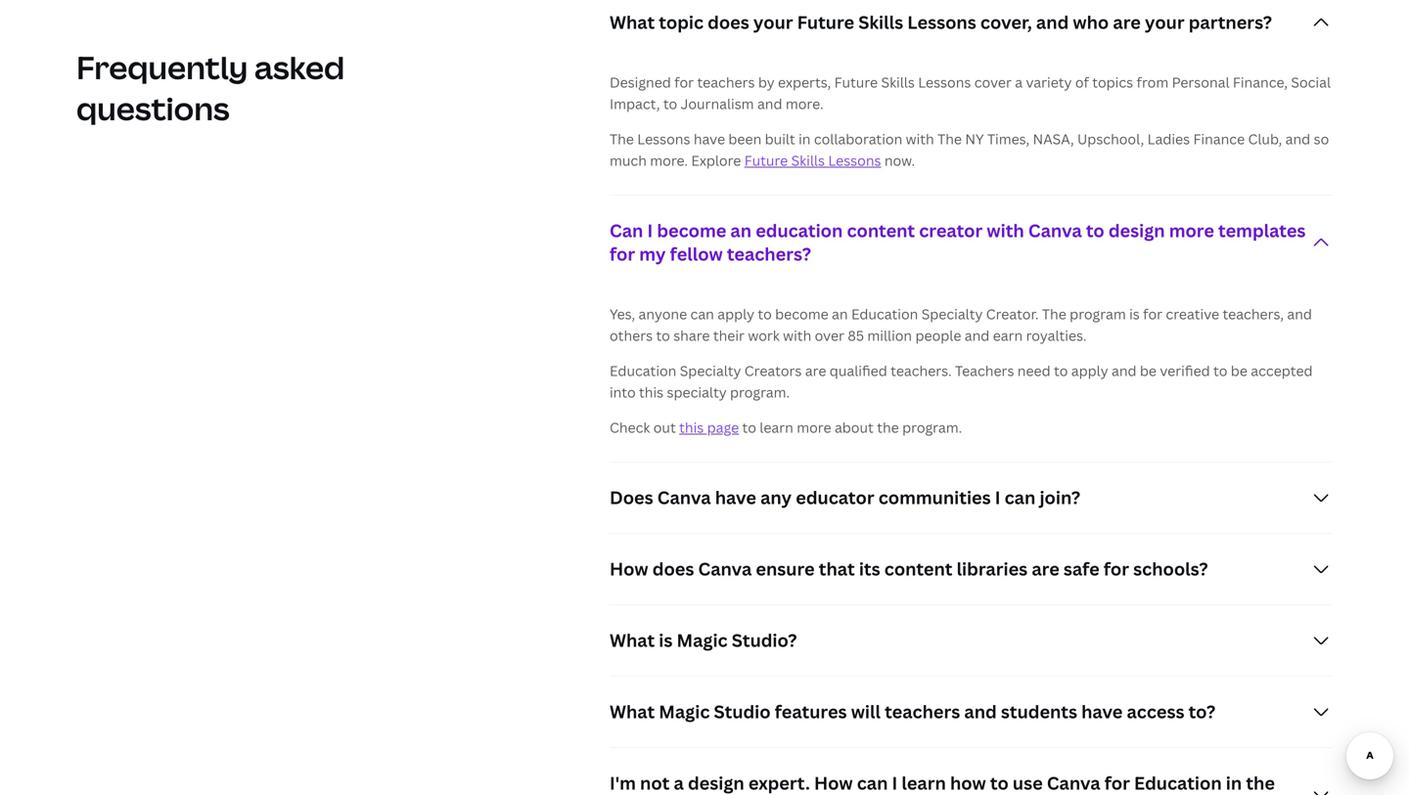 Task type: vqa. For each thing, say whether or not it's contained in the screenshot.
"below."
no



Task type: locate. For each thing, give the bounding box(es) containing it.
0 horizontal spatial your
[[753, 10, 793, 34]]

2 vertical spatial are
[[1032, 558, 1060, 581]]

0 horizontal spatial apply
[[718, 305, 755, 324]]

more right design
[[1169, 219, 1214, 243]]

0 vertical spatial future
[[797, 10, 854, 34]]

have
[[694, 130, 725, 148], [715, 486, 756, 510], [1082, 700, 1123, 724]]

future up experts,
[[797, 10, 854, 34]]

royalties.
[[1026, 327, 1087, 345]]

can i become an education content creator with canva to design more templates for my fellow teachers?
[[610, 219, 1306, 266]]

to right impact,
[[663, 95, 677, 113]]

with inside the lessons have been built in collaboration with the ny times, nasa, upschool, ladies finance club, and so much more. explore
[[906, 130, 934, 148]]

more. down experts,
[[786, 95, 824, 113]]

an right fellow
[[731, 219, 752, 243]]

for
[[674, 73, 694, 92], [610, 242, 635, 266], [1143, 305, 1163, 324], [1104, 558, 1129, 581]]

0 vertical spatial with
[[906, 130, 934, 148]]

students
[[1001, 700, 1077, 724]]

features
[[775, 700, 847, 724]]

become inside can i become an education content creator with canva to design more templates for my fellow teachers?
[[657, 219, 726, 243]]

magic inside what is magic studio? dropdown button
[[677, 629, 728, 653]]

1 vertical spatial can
[[1005, 486, 1036, 510]]

what for what magic studio features will teachers and students have access to?
[[610, 700, 655, 724]]

how does canva ensure that its content libraries are safe for schools?
[[610, 558, 1208, 581]]

1 vertical spatial are
[[805, 362, 826, 380]]

2 what from the top
[[610, 629, 655, 653]]

1 horizontal spatial this
[[679, 419, 704, 437]]

built
[[765, 130, 795, 148]]

to right page
[[742, 419, 756, 437]]

1 horizontal spatial become
[[775, 305, 829, 324]]

what inside what is magic studio? dropdown button
[[610, 629, 655, 653]]

much
[[610, 151, 647, 170]]

check
[[610, 419, 650, 437]]

education specialty creators are qualified teachers. teachers need to apply and be verified to be accepted into this specialty program.
[[610, 362, 1313, 402]]

is
[[1129, 305, 1140, 324], [659, 629, 673, 653]]

1 vertical spatial what
[[610, 629, 655, 653]]

cover,
[[981, 10, 1032, 34]]

program. inside education specialty creators are qualified teachers. teachers need to apply and be verified to be accepted into this specialty program.
[[730, 383, 790, 402]]

1 horizontal spatial with
[[906, 130, 934, 148]]

program. down creators
[[730, 383, 790, 402]]

1 vertical spatial more
[[797, 419, 831, 437]]

with right the "creator"
[[987, 219, 1024, 243]]

an up over
[[832, 305, 848, 324]]

0 horizontal spatial the
[[610, 130, 634, 148]]

with up now.
[[906, 130, 934, 148]]

this
[[639, 383, 664, 402], [679, 419, 704, 437]]

0 horizontal spatial an
[[731, 219, 752, 243]]

0 horizontal spatial are
[[805, 362, 826, 380]]

more inside can i become an education content creator with canva to design more templates for my fellow teachers?
[[1169, 219, 1214, 243]]

0 horizontal spatial is
[[659, 629, 673, 653]]

skills inside designed for teachers by experts, future skills lessons cover a variety of topics from personal finance, social impact, to journalism and more.
[[881, 73, 915, 92]]

check out this page to learn more about the program.
[[610, 419, 962, 437]]

are left safe
[[1032, 558, 1060, 581]]

3 what from the top
[[610, 700, 655, 724]]

what for what is magic studio?
[[610, 629, 655, 653]]

1 horizontal spatial are
[[1032, 558, 1060, 581]]

what
[[610, 10, 655, 34], [610, 629, 655, 653], [610, 700, 655, 724]]

with for creator
[[987, 219, 1024, 243]]

questions
[[76, 87, 230, 130]]

others
[[610, 327, 653, 345]]

2 be from the left
[[1231, 362, 1248, 380]]

this right the out
[[679, 419, 704, 437]]

0 vertical spatial more
[[1169, 219, 1214, 243]]

0 horizontal spatial more.
[[650, 151, 688, 170]]

for right safe
[[1104, 558, 1129, 581]]

1 horizontal spatial specialty
[[922, 305, 983, 324]]

lessons
[[907, 10, 976, 34], [918, 73, 971, 92], [637, 130, 690, 148], [828, 151, 881, 170]]

education up into
[[610, 362, 677, 380]]

1 vertical spatial canva
[[657, 486, 711, 510]]

lessons left 'cover'
[[918, 73, 971, 92]]

i inside can i become an education content creator with canva to design more templates for my fellow teachers?
[[647, 219, 653, 243]]

for inside 'how does canva ensure that its content libraries are safe for schools?' dropdown button
[[1104, 558, 1129, 581]]

0 vertical spatial are
[[1113, 10, 1141, 34]]

content
[[847, 219, 915, 243], [884, 558, 953, 581]]

1 vertical spatial is
[[659, 629, 673, 653]]

apply down the royalties. at the right of the page
[[1071, 362, 1108, 380]]

0 vertical spatial skills
[[859, 10, 903, 34]]

1 vertical spatial an
[[832, 305, 848, 324]]

topic
[[659, 10, 704, 34]]

teachers up the journalism
[[697, 73, 755, 92]]

1 horizontal spatial apply
[[1071, 362, 1108, 380]]

with left over
[[783, 327, 812, 345]]

more right learn
[[797, 419, 831, 437]]

my
[[639, 242, 666, 266]]

to right need
[[1054, 362, 1068, 380]]

your up "from"
[[1145, 10, 1185, 34]]

canva left design
[[1028, 219, 1082, 243]]

0 vertical spatial specialty
[[922, 305, 983, 324]]

0 horizontal spatial this
[[639, 383, 664, 402]]

work
[[748, 327, 780, 345]]

skills
[[859, 10, 903, 34], [881, 73, 915, 92], [791, 151, 825, 170]]

1 vertical spatial skills
[[881, 73, 915, 92]]

is inside dropdown button
[[659, 629, 673, 653]]

0 vertical spatial is
[[1129, 305, 1140, 324]]

to left design
[[1086, 219, 1105, 243]]

design
[[1109, 219, 1165, 243]]

can inside yes, anyone can apply to become an education specialty creator. the program is for creative teachers, and others to share their work with over 85 million people and earn royalties.
[[690, 305, 714, 324]]

apply
[[718, 305, 755, 324], [1071, 362, 1108, 380]]

are inside dropdown button
[[1113, 10, 1141, 34]]

the up the royalties. at the right of the page
[[1042, 305, 1067, 324]]

for left my
[[610, 242, 635, 266]]

1 vertical spatial future
[[834, 73, 878, 92]]

2 vertical spatial with
[[783, 327, 812, 345]]

be left "accepted"
[[1231, 362, 1248, 380]]

topics
[[1092, 73, 1133, 92]]

0 vertical spatial i
[[647, 219, 653, 243]]

1 vertical spatial become
[[775, 305, 829, 324]]

to right verified
[[1214, 362, 1228, 380]]

education
[[756, 219, 843, 243]]

magic
[[677, 629, 728, 653], [659, 700, 710, 724]]

1 vertical spatial teachers
[[885, 700, 960, 724]]

future inside dropdown button
[[797, 10, 854, 34]]

1 vertical spatial program.
[[902, 419, 962, 437]]

more
[[1169, 219, 1214, 243], [797, 419, 831, 437]]

85
[[848, 327, 864, 345]]

0 vertical spatial an
[[731, 219, 752, 243]]

1 your from the left
[[753, 10, 793, 34]]

0 vertical spatial this
[[639, 383, 664, 402]]

are
[[1113, 10, 1141, 34], [805, 362, 826, 380], [1032, 558, 1060, 581]]

collaboration
[[814, 130, 903, 148]]

1 vertical spatial i
[[995, 486, 1001, 510]]

what inside what magic studio features will teachers and students have access to? dropdown button
[[610, 700, 655, 724]]

need
[[1018, 362, 1051, 380]]

0 vertical spatial teachers
[[697, 73, 755, 92]]

lessons down collaboration
[[828, 151, 881, 170]]

0 horizontal spatial with
[[783, 327, 812, 345]]

future right experts,
[[834, 73, 878, 92]]

0 vertical spatial have
[[694, 130, 725, 148]]

have left any
[[715, 486, 756, 510]]

cover
[[975, 73, 1012, 92]]

out
[[653, 419, 676, 437]]

1 horizontal spatial teachers
[[885, 700, 960, 724]]

2 your from the left
[[1145, 10, 1185, 34]]

qualified
[[830, 362, 887, 380]]

have for canva
[[715, 486, 756, 510]]

designed for teachers by experts, future skills lessons cover a variety of topics from personal finance, social impact, to journalism and more.
[[610, 73, 1331, 113]]

0 vertical spatial canva
[[1028, 219, 1082, 243]]

become
[[657, 219, 726, 243], [775, 305, 829, 324]]

0 vertical spatial can
[[690, 305, 714, 324]]

what topic does your future skills lessons cover, and who are your partners?
[[610, 10, 1272, 34]]

educator
[[796, 486, 875, 510]]

0 horizontal spatial i
[[647, 219, 653, 243]]

2 vertical spatial have
[[1082, 700, 1123, 724]]

0 vertical spatial program.
[[730, 383, 790, 402]]

to
[[663, 95, 677, 113], [1086, 219, 1105, 243], [758, 305, 772, 324], [656, 327, 670, 345], [1054, 362, 1068, 380], [1214, 362, 1228, 380], [742, 419, 756, 437]]

and down by
[[757, 95, 782, 113]]

0 horizontal spatial does
[[653, 558, 694, 581]]

0 horizontal spatial be
[[1140, 362, 1157, 380]]

are right who
[[1113, 10, 1141, 34]]

teachers inside designed for teachers by experts, future skills lessons cover a variety of topics from personal finance, social impact, to journalism and more.
[[697, 73, 755, 92]]

specialty up specialty
[[680, 362, 741, 380]]

1 horizontal spatial can
[[1005, 486, 1036, 510]]

1 vertical spatial specialty
[[680, 362, 741, 380]]

content right its
[[884, 558, 953, 581]]

the left ny
[[938, 130, 962, 148]]

does canva have any educator communities i can join?
[[610, 486, 1081, 510]]

1 horizontal spatial does
[[708, 10, 749, 34]]

who
[[1073, 10, 1109, 34]]

specialty up "people"
[[922, 305, 983, 324]]

0 vertical spatial apply
[[718, 305, 755, 324]]

1 vertical spatial magic
[[659, 700, 710, 724]]

0 horizontal spatial program.
[[730, 383, 790, 402]]

canva left ensure
[[698, 558, 752, 581]]

0 vertical spatial become
[[657, 219, 726, 243]]

are down over
[[805, 362, 826, 380]]

1 vertical spatial this
[[679, 419, 704, 437]]

your up by
[[753, 10, 793, 34]]

0 horizontal spatial education
[[610, 362, 677, 380]]

by
[[758, 73, 775, 92]]

teachers.
[[891, 362, 952, 380]]

1 vertical spatial with
[[987, 219, 1024, 243]]

and left so
[[1286, 130, 1311, 148]]

have up explore
[[694, 130, 725, 148]]

2 horizontal spatial the
[[1042, 305, 1067, 324]]

become up over
[[775, 305, 829, 324]]

for inside yes, anyone can apply to become an education specialty creator. the program is for creative teachers, and others to share their work with over 85 million people and earn royalties.
[[1143, 305, 1163, 324]]

become inside yes, anyone can apply to become an education specialty creator. the program is for creative teachers, and others to share their work with over 85 million people and earn royalties.
[[775, 305, 829, 324]]

does right the how
[[653, 558, 694, 581]]

with inside can i become an education content creator with canva to design more templates for my fellow teachers?
[[987, 219, 1024, 243]]

what for what topic does your future skills lessons cover, and who are your partners?
[[610, 10, 655, 34]]

with inside yes, anyone can apply to become an education specialty creator. the program is for creative teachers, and others to share their work with over 85 million people and earn royalties.
[[783, 327, 812, 345]]

have inside dropdown button
[[715, 486, 756, 510]]

does right topic
[[708, 10, 749, 34]]

for left creative
[[1143, 305, 1163, 324]]

i right can
[[647, 219, 653, 243]]

0 horizontal spatial become
[[657, 219, 726, 243]]

0 vertical spatial education
[[851, 305, 918, 324]]

program. right the
[[902, 419, 962, 437]]

future down built
[[745, 151, 788, 170]]

1 what from the top
[[610, 10, 655, 34]]

1 horizontal spatial your
[[1145, 10, 1185, 34]]

and left earn
[[965, 327, 990, 345]]

become right can
[[657, 219, 726, 243]]

1 vertical spatial have
[[715, 486, 756, 510]]

of
[[1075, 73, 1089, 92]]

1 horizontal spatial is
[[1129, 305, 1140, 324]]

studio
[[714, 700, 771, 724]]

1 horizontal spatial i
[[995, 486, 1001, 510]]

0 vertical spatial more.
[[786, 95, 824, 113]]

lessons inside the lessons have been built in collaboration with the ny times, nasa, upschool, ladies finance club, and so much more. explore
[[637, 130, 690, 148]]

0 horizontal spatial specialty
[[680, 362, 741, 380]]

from
[[1137, 73, 1169, 92]]

is inside yes, anyone can apply to become an education specialty creator. the program is for creative teachers, and others to share their work with over 85 million people and earn royalties.
[[1129, 305, 1140, 324]]

magic left studio?
[[677, 629, 728, 653]]

does inside dropdown button
[[708, 10, 749, 34]]

have inside the lessons have been built in collaboration with the ny times, nasa, upschool, ladies finance club, and so much more. explore
[[694, 130, 725, 148]]

apply inside yes, anyone can apply to become an education specialty creator. the program is for creative teachers, and others to share their work with over 85 million people and earn royalties.
[[718, 305, 755, 324]]

does canva have any educator communities i can join? button
[[610, 463, 1333, 534]]

apply inside education specialty creators are qualified teachers. teachers need to apply and be verified to be accepted into this specialty program.
[[1071, 362, 1108, 380]]

variety
[[1026, 73, 1072, 92]]

i
[[647, 219, 653, 243], [995, 486, 1001, 510]]

to inside can i become an education content creator with canva to design more templates for my fellow teachers?
[[1086, 219, 1105, 243]]

0 vertical spatial does
[[708, 10, 749, 34]]

0 vertical spatial what
[[610, 10, 655, 34]]

0 horizontal spatial can
[[690, 305, 714, 324]]

2 horizontal spatial are
[[1113, 10, 1141, 34]]

can left join? on the bottom right of the page
[[1005, 486, 1036, 510]]

0 vertical spatial magic
[[677, 629, 728, 653]]

education up million
[[851, 305, 918, 324]]

the up much
[[610, 130, 634, 148]]

be left verified
[[1140, 362, 1157, 380]]

1 horizontal spatial more
[[1169, 219, 1214, 243]]

lessons left the cover,
[[907, 10, 976, 34]]

1 horizontal spatial more.
[[786, 95, 824, 113]]

teachers right will
[[885, 700, 960, 724]]

1 vertical spatial does
[[653, 558, 694, 581]]

2 vertical spatial what
[[610, 700, 655, 724]]

what inside what topic does your future skills lessons cover, and who are your partners? dropdown button
[[610, 10, 655, 34]]

have left access
[[1082, 700, 1123, 724]]

2 vertical spatial canva
[[698, 558, 752, 581]]

program.
[[730, 383, 790, 402], [902, 419, 962, 437]]

1 vertical spatial apply
[[1071, 362, 1108, 380]]

what magic studio features will teachers and students have access to? button
[[610, 677, 1333, 748]]

more. inside the lessons have been built in collaboration with the ny times, nasa, upschool, ladies finance club, and so much more. explore
[[650, 151, 688, 170]]

for up the journalism
[[674, 73, 694, 92]]

1 be from the left
[[1140, 362, 1157, 380]]

can up share
[[690, 305, 714, 324]]

and left verified
[[1112, 362, 1137, 380]]

designed
[[610, 73, 671, 92]]

i inside dropdown button
[[995, 486, 1001, 510]]

canva right does
[[657, 486, 711, 510]]

verified
[[1160, 362, 1210, 380]]

content left the "creator"
[[847, 219, 915, 243]]

apply up their
[[718, 305, 755, 324]]

to up work
[[758, 305, 772, 324]]

your
[[753, 10, 793, 34], [1145, 10, 1185, 34]]

1 vertical spatial education
[[610, 362, 677, 380]]

ny
[[965, 130, 984, 148]]

this right into
[[639, 383, 664, 402]]

2 vertical spatial skills
[[791, 151, 825, 170]]

1 vertical spatial more.
[[650, 151, 688, 170]]

0 horizontal spatial teachers
[[697, 73, 755, 92]]

yes, anyone can apply to become an education specialty creator. the program is for creative teachers, and others to share their work with over 85 million people and earn royalties.
[[610, 305, 1312, 345]]

more. right much
[[650, 151, 688, 170]]

and left students
[[964, 700, 997, 724]]

1 horizontal spatial be
[[1231, 362, 1248, 380]]

1 vertical spatial content
[[884, 558, 953, 581]]

1 horizontal spatial an
[[832, 305, 848, 324]]

nasa,
[[1033, 130, 1074, 148]]

million
[[868, 327, 912, 345]]

i left join? on the bottom right of the page
[[995, 486, 1001, 510]]

skills inside dropdown button
[[859, 10, 903, 34]]

specialty inside yes, anyone can apply to become an education specialty creator. the program is for creative teachers, and others to share their work with over 85 million people and earn royalties.
[[922, 305, 983, 324]]

2 horizontal spatial with
[[987, 219, 1024, 243]]

1 horizontal spatial education
[[851, 305, 918, 324]]

0 vertical spatial content
[[847, 219, 915, 243]]

program
[[1070, 305, 1126, 324]]

magic left studio
[[659, 700, 710, 724]]

be
[[1140, 362, 1157, 380], [1231, 362, 1248, 380]]

lessons up much
[[637, 130, 690, 148]]



Task type: describe. For each thing, give the bounding box(es) containing it.
for inside designed for teachers by experts, future skills lessons cover a variety of topics from personal finance, social impact, to journalism and more.
[[674, 73, 694, 92]]

page
[[707, 419, 739, 437]]

journalism
[[681, 95, 754, 113]]

an inside yes, anyone can apply to become an education specialty creator. the program is for creative teachers, and others to share their work with over 85 million people and earn royalties.
[[832, 305, 848, 324]]

have inside dropdown button
[[1082, 700, 1123, 724]]

can i become an education content creator with canva to design more templates for my fellow teachers? button
[[610, 196, 1333, 290]]

the
[[877, 419, 899, 437]]

content inside dropdown button
[[884, 558, 953, 581]]

how
[[610, 558, 648, 581]]

what is magic studio?
[[610, 629, 797, 653]]

now.
[[885, 151, 915, 170]]

any
[[760, 486, 792, 510]]

into
[[610, 383, 636, 402]]

the lessons have been built in collaboration with the ny times, nasa, upschool, ladies finance club, and so much more. explore
[[610, 130, 1329, 170]]

lessons inside dropdown button
[[907, 10, 976, 34]]

0 horizontal spatial more
[[797, 419, 831, 437]]

education inside education specialty creators are qualified teachers. teachers need to apply and be verified to be accepted into this specialty program.
[[610, 362, 677, 380]]

can
[[610, 219, 643, 243]]

and right teachers, on the right top of the page
[[1287, 305, 1312, 324]]

to?
[[1189, 700, 1216, 724]]

to down anyone
[[656, 327, 670, 345]]

for inside can i become an education content creator with canva to design more templates for my fellow teachers?
[[610, 242, 635, 266]]

how does canva ensure that its content libraries are safe for schools? button
[[610, 535, 1333, 605]]

to inside designed for teachers by experts, future skills lessons cover a variety of topics from personal finance, social impact, to journalism and more.
[[663, 95, 677, 113]]

this page link
[[679, 419, 739, 437]]

finance,
[[1233, 73, 1288, 92]]

ensure
[[756, 558, 815, 581]]

2 vertical spatial future
[[745, 151, 788, 170]]

in
[[799, 130, 811, 148]]

and inside education specialty creators are qualified teachers. teachers need to apply and be verified to be accepted into this specialty program.
[[1112, 362, 1137, 380]]

specialty inside education specialty creators are qualified teachers. teachers need to apply and be verified to be accepted into this specialty program.
[[680, 362, 741, 380]]

a
[[1015, 73, 1023, 92]]

teachers inside dropdown button
[[885, 700, 960, 724]]

creator.
[[986, 305, 1039, 324]]

and left who
[[1036, 10, 1069, 34]]

creative
[[1166, 305, 1219, 324]]

ladies
[[1148, 130, 1190, 148]]

join?
[[1040, 486, 1081, 510]]

that
[[819, 558, 855, 581]]

communities
[[879, 486, 991, 510]]

magic inside what magic studio features will teachers and students have access to? dropdown button
[[659, 700, 710, 724]]

have for lessons
[[694, 130, 725, 148]]

studio?
[[732, 629, 797, 653]]

impact,
[[610, 95, 660, 113]]

future skills lessons now.
[[745, 151, 915, 170]]

teachers,
[[1223, 305, 1284, 324]]

about
[[835, 419, 874, 437]]

canva inside can i become an education content creator with canva to design more templates for my fellow teachers?
[[1028, 219, 1082, 243]]

over
[[815, 327, 845, 345]]

accepted
[[1251, 362, 1313, 380]]

does
[[610, 486, 653, 510]]

anyone
[[639, 305, 687, 324]]

education inside yes, anyone can apply to become an education specialty creator. the program is for creative teachers, and others to share their work with over 85 million people and earn royalties.
[[851, 305, 918, 324]]

are inside education specialty creators are qualified teachers. teachers need to apply and be verified to be accepted into this specialty program.
[[805, 362, 826, 380]]

upschool,
[[1078, 130, 1144, 148]]

this inside education specialty creators are qualified teachers. teachers need to apply and be verified to be accepted into this specialty program.
[[639, 383, 664, 402]]

the inside yes, anyone can apply to become an education specialty creator. the program is for creative teachers, and others to share their work with over 85 million people and earn royalties.
[[1042, 305, 1067, 324]]

and inside the lessons have been built in collaboration with the ny times, nasa, upschool, ladies finance club, and so much more. explore
[[1286, 130, 1311, 148]]

safe
[[1064, 558, 1100, 581]]

frequently asked questions
[[76, 46, 345, 130]]

what magic studio features will teachers and students have access to?
[[610, 700, 1216, 724]]

so
[[1314, 130, 1329, 148]]

their
[[713, 327, 745, 345]]

earn
[[993, 327, 1023, 345]]

are inside dropdown button
[[1032, 558, 1060, 581]]

what is magic studio? button
[[610, 606, 1333, 676]]

1 horizontal spatial the
[[938, 130, 962, 148]]

times,
[[988, 130, 1030, 148]]

can inside does canva have any educator communities i can join? dropdown button
[[1005, 486, 1036, 510]]

does inside dropdown button
[[653, 558, 694, 581]]

experts,
[[778, 73, 831, 92]]

finance
[[1193, 130, 1245, 148]]

creators
[[745, 362, 802, 380]]

what topic does your future skills lessons cover, and who are your partners? button
[[610, 0, 1333, 58]]

with for collaboration
[[906, 130, 934, 148]]

teachers
[[955, 362, 1014, 380]]

more. inside designed for teachers by experts, future skills lessons cover a variety of topics from personal finance, social impact, to journalism and more.
[[786, 95, 824, 113]]

1 horizontal spatial program.
[[902, 419, 962, 437]]

teachers?
[[727, 242, 811, 266]]

personal
[[1172, 73, 1230, 92]]

club,
[[1248, 130, 1282, 148]]

lessons inside designed for teachers by experts, future skills lessons cover a variety of topics from personal finance, social impact, to journalism and more.
[[918, 73, 971, 92]]

learn
[[760, 419, 794, 437]]

partners?
[[1189, 10, 1272, 34]]

and inside designed for teachers by experts, future skills lessons cover a variety of topics from personal finance, social impact, to journalism and more.
[[757, 95, 782, 113]]

explore
[[691, 151, 741, 170]]

share
[[674, 327, 710, 345]]

asked
[[254, 46, 345, 89]]

an inside can i become an education content creator with canva to design more templates for my fellow teachers?
[[731, 219, 752, 243]]

templates
[[1218, 219, 1306, 243]]

its
[[859, 558, 880, 581]]

frequently
[[76, 46, 248, 89]]

future inside designed for teachers by experts, future skills lessons cover a variety of topics from personal finance, social impact, to journalism and more.
[[834, 73, 878, 92]]

fellow
[[670, 242, 723, 266]]

content inside can i become an education content creator with canva to design more templates for my fellow teachers?
[[847, 219, 915, 243]]

people
[[916, 327, 961, 345]]

specialty
[[667, 383, 727, 402]]

will
[[851, 700, 881, 724]]

creator
[[919, 219, 983, 243]]

libraries
[[957, 558, 1028, 581]]

been
[[729, 130, 762, 148]]

access
[[1127, 700, 1185, 724]]



